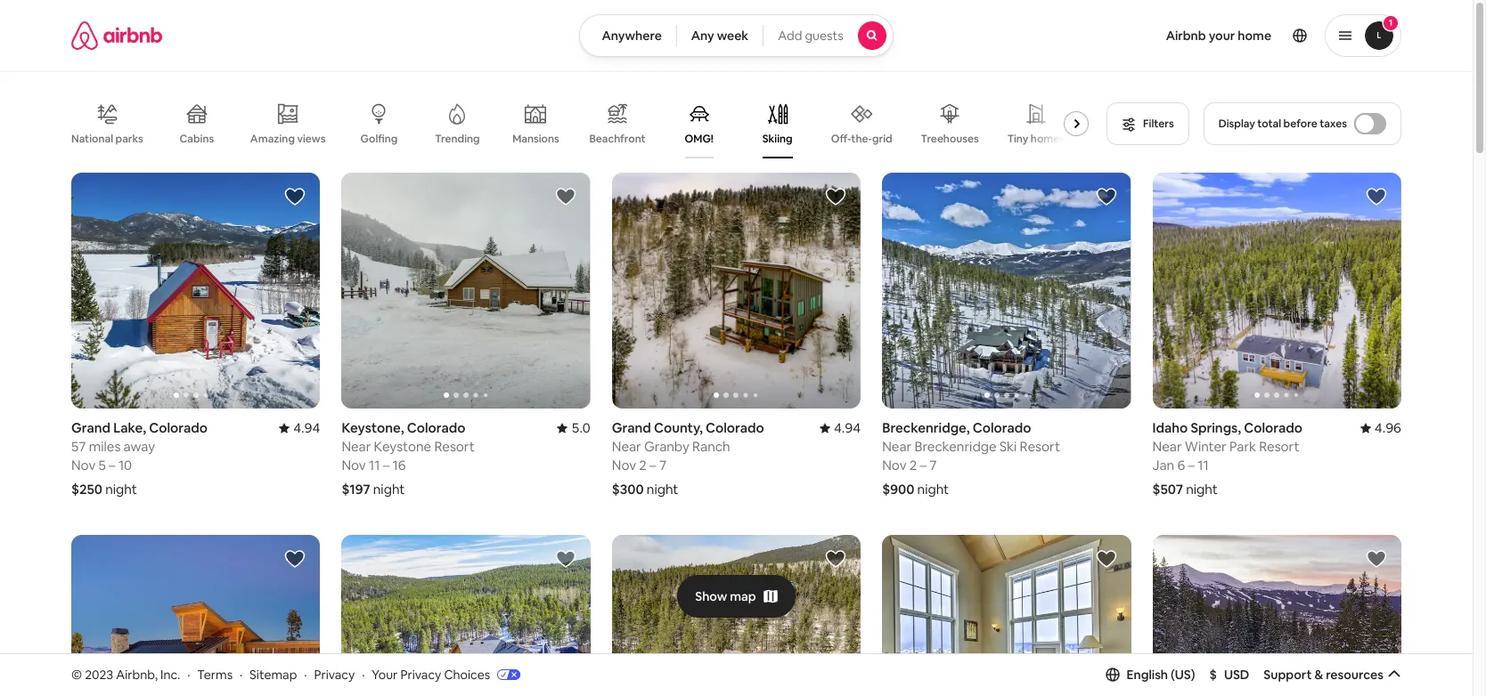 Task type: vqa. For each thing, say whether or not it's contained in the screenshot.


Task type: describe. For each thing, give the bounding box(es) containing it.
keystone
[[374, 439, 431, 456]]

nov for $300
[[612, 457, 636, 474]]

2023
[[85, 667, 113, 683]]

show
[[695, 589, 727, 605]]

airbnb your home
[[1166, 28, 1271, 44]]

57
[[71, 439, 86, 456]]

national parks
[[71, 132, 143, 146]]

your
[[1209, 28, 1235, 44]]

add to wishlist: black hawk, colorado image
[[825, 549, 847, 571]]

1 button
[[1325, 14, 1401, 57]]

national
[[71, 132, 113, 146]]

trending
[[435, 132, 480, 146]]

night inside keystone, colorado near keystone resort nov 11 – 16 $197 night
[[373, 481, 405, 498]]

– for $300
[[650, 457, 656, 474]]

4.94 for grand county, colorado near granby ranch nov 2 – 7 $300 night
[[834, 420, 861, 437]]

home
[[1238, 28, 1271, 44]]

guests
[[805, 28, 843, 44]]

english (us)
[[1127, 667, 1195, 683]]

near inside keystone, colorado near keystone resort nov 11 – 16 $197 night
[[342, 439, 371, 456]]

idaho springs, colorado near winter park resort jan 6 – 11 $507 night
[[1152, 420, 1302, 498]]

county,
[[654, 420, 703, 437]]

terms
[[197, 667, 233, 683]]

nov for $900
[[882, 457, 906, 474]]

add guests
[[778, 28, 843, 44]]

resort inside keystone, colorado near keystone resort nov 11 – 16 $197 night
[[434, 439, 475, 456]]

group containing national parks
[[71, 89, 1096, 159]]

5
[[99, 457, 106, 474]]

any week button
[[676, 14, 764, 57]]

filters button
[[1107, 102, 1189, 145]]

16
[[392, 457, 406, 474]]

night for $250
[[105, 481, 137, 498]]

colorado for near winter park resort
[[1244, 420, 1302, 437]]

breckenridge
[[914, 439, 997, 456]]

2 for breckenridge
[[909, 457, 917, 474]]

english
[[1127, 667, 1168, 683]]

support & resources
[[1264, 667, 1384, 683]]

7 for breckenridge
[[929, 457, 937, 474]]

off-
[[831, 132, 851, 146]]

$250
[[71, 481, 102, 498]]

total
[[1257, 117, 1281, 131]]

&
[[1314, 667, 1323, 683]]

map
[[730, 589, 756, 605]]

add
[[778, 28, 802, 44]]

$900
[[882, 481, 914, 498]]

tiny homes
[[1007, 132, 1065, 146]]

add to wishlist: grand county, colorado image
[[825, 186, 847, 208]]

$507
[[1152, 481, 1183, 498]]

3 · from the left
[[304, 667, 307, 683]]

keystone, colorado near keystone resort nov 11 – 16 $197 night
[[342, 420, 475, 498]]

park
[[1229, 439, 1256, 456]]

2 · from the left
[[240, 667, 243, 683]]

10
[[118, 457, 132, 474]]

colorado inside 'breckenridge, colorado near breckenridge ski resort nov 2 – 7 $900 night'
[[973, 420, 1031, 437]]

filters
[[1143, 117, 1174, 131]]

before
[[1283, 117, 1317, 131]]

11 inside keystone, colorado near keystone resort nov 11 – 16 $197 night
[[369, 457, 380, 474]]

4 · from the left
[[362, 667, 365, 683]]

terms link
[[197, 667, 233, 683]]

colorado for 57 miles away
[[149, 420, 207, 437]]

– inside keystone, colorado near keystone resort nov 11 – 16 $197 night
[[383, 457, 390, 474]]

english (us) button
[[1105, 667, 1195, 683]]

display total before taxes button
[[1203, 102, 1401, 145]]

granby
[[644, 439, 689, 456]]

display
[[1218, 117, 1255, 131]]

support
[[1264, 667, 1312, 683]]

your privacy choices
[[372, 667, 490, 683]]

any week
[[691, 28, 749, 44]]

keystone,
[[342, 420, 404, 437]]

resort inside idaho springs, colorado near winter park resort jan 6 – 11 $507 night
[[1259, 439, 1300, 456]]

add to wishlist: grand lake, colorado image
[[285, 186, 306, 208]]

ski
[[999, 439, 1017, 456]]

skiing
[[762, 132, 793, 146]]

anywhere
[[602, 28, 662, 44]]

sitemap
[[250, 667, 297, 683]]

omg!
[[685, 132, 713, 146]]

your privacy choices link
[[372, 667, 520, 684]]

winter
[[1185, 439, 1227, 456]]

cabins
[[180, 132, 214, 146]]

4.96 out of 5 average rating image
[[1360, 420, 1401, 437]]

2 for near
[[639, 457, 647, 474]]

add to wishlist: idaho springs, colorado image
[[1366, 186, 1387, 208]]

beachfront
[[589, 132, 646, 146]]

grid
[[872, 132, 892, 146]]

jan
[[1152, 457, 1174, 474]]

add guests button
[[763, 14, 893, 57]]



Task type: locate. For each thing, give the bounding box(es) containing it.
treehouses
[[921, 132, 979, 146]]

add to wishlist: breckenridge, colorado image
[[1095, 186, 1117, 208]]

– right 5
[[109, 457, 115, 474]]

colorado for near granby ranch
[[706, 420, 764, 437]]

1 2 from the left
[[639, 457, 647, 474]]

2 2 from the left
[[909, 457, 917, 474]]

2 inside grand county, colorado near granby ranch nov 2 – 7 $300 night
[[639, 457, 647, 474]]

resort inside 'breckenridge, colorado near breckenridge ski resort nov 2 – 7 $900 night'
[[1020, 439, 1060, 456]]

·
[[187, 667, 190, 683], [240, 667, 243, 683], [304, 667, 307, 683], [362, 667, 365, 683]]

colorado up keystone
[[407, 420, 465, 437]]

11 down winter
[[1198, 457, 1209, 474]]

inc.
[[160, 667, 180, 683]]

0 horizontal spatial grand
[[71, 420, 110, 437]]

2 up $300
[[639, 457, 647, 474]]

2 resort from the left
[[1020, 439, 1060, 456]]

1 · from the left
[[187, 667, 190, 683]]

resources
[[1326, 667, 1384, 683]]

views
[[297, 132, 326, 146]]

1 colorado from the left
[[149, 420, 207, 437]]

nov up $300
[[612, 457, 636, 474]]

– for $250
[[109, 457, 115, 474]]

0 horizontal spatial 11
[[369, 457, 380, 474]]

privacy left your
[[314, 667, 355, 683]]

2 colorado from the left
[[706, 420, 764, 437]]

5 colorado from the left
[[1244, 420, 1302, 437]]

1 horizontal spatial grand
[[612, 420, 651, 437]]

week
[[717, 28, 749, 44]]

colorado up ski
[[973, 420, 1031, 437]]

1 – from the left
[[109, 457, 115, 474]]

0 horizontal spatial resort
[[434, 439, 475, 456]]

2 inside 'breckenridge, colorado near breckenridge ski resort nov 2 – 7 $900 night'
[[909, 457, 917, 474]]

colorado inside keystone, colorado near keystone resort nov 11 – 16 $197 night
[[407, 420, 465, 437]]

resort right park on the right bottom
[[1259, 439, 1300, 456]]

your
[[372, 667, 398, 683]]

0 horizontal spatial 2
[[639, 457, 647, 474]]

privacy right your
[[400, 667, 441, 683]]

near down breckenridge, on the right of page
[[882, 439, 912, 456]]

nov up $900
[[882, 457, 906, 474]]

1 horizontal spatial 7
[[929, 457, 937, 474]]

airbnb your home link
[[1155, 17, 1282, 54]]

colorado up away
[[149, 420, 207, 437]]

homes
[[1031, 132, 1065, 146]]

night
[[105, 481, 137, 498], [647, 481, 678, 498], [373, 481, 405, 498], [917, 481, 949, 498], [1186, 481, 1218, 498]]

breckenridge, colorado near breckenridge ski resort nov 2 – 7 $900 night
[[882, 420, 1060, 498]]

– down granby on the bottom left of the page
[[650, 457, 656, 474]]

nov up $197
[[342, 457, 366, 474]]

airbnb
[[1166, 28, 1206, 44]]

away
[[123, 439, 155, 456]]

2 horizontal spatial resort
[[1259, 439, 1300, 456]]

lake,
[[113, 420, 146, 437]]

$300
[[612, 481, 644, 498]]

2 4.94 from the left
[[834, 420, 861, 437]]

tiny
[[1007, 132, 1028, 146]]

golfing
[[360, 132, 398, 146]]

night inside grand lake, colorado 57 miles away nov 5 – 10 $250 night
[[105, 481, 137, 498]]

display total before taxes
[[1218, 117, 1347, 131]]

nov inside grand county, colorado near granby ranch nov 2 – 7 $300 night
[[612, 457, 636, 474]]

1 horizontal spatial 11
[[1198, 457, 1209, 474]]

4.94 out of 5 average rating image
[[279, 420, 320, 437]]

2 near from the left
[[342, 439, 371, 456]]

support & resources button
[[1264, 667, 1401, 683]]

– inside idaho springs, colorado near winter park resort jan 6 – 11 $507 night
[[1188, 457, 1195, 474]]

privacy link
[[314, 667, 355, 683]]

5.0 out of 5 average rating image
[[557, 420, 590, 437]]

none search field containing anywhere
[[579, 14, 893, 57]]

resort right keystone
[[434, 439, 475, 456]]

3 – from the left
[[383, 457, 390, 474]]

night right $900
[[917, 481, 949, 498]]

– right 6
[[1188, 457, 1195, 474]]

2 7 from the left
[[929, 457, 937, 474]]

6
[[1177, 457, 1185, 474]]

· right "terms"
[[240, 667, 243, 683]]

· left privacy link
[[304, 667, 307, 683]]

7 down breckenridge in the bottom of the page
[[929, 457, 937, 474]]

add to wishlist: granby, colorado image
[[285, 549, 306, 571]]

11 left 16
[[369, 457, 380, 474]]

None search field
[[579, 14, 893, 57]]

11 inside idaho springs, colorado near winter park resort jan 6 – 11 $507 night
[[1198, 457, 1209, 474]]

nov inside 'breckenridge, colorado near breckenridge ski resort nov 2 – 7 $900 night'
[[882, 457, 906, 474]]

nov
[[71, 457, 96, 474], [612, 457, 636, 474], [342, 457, 366, 474], [882, 457, 906, 474]]

– left 16
[[383, 457, 390, 474]]

· right inc.
[[187, 667, 190, 683]]

5 night from the left
[[1186, 481, 1218, 498]]

1 horizontal spatial privacy
[[400, 667, 441, 683]]

breckenridge,
[[882, 420, 970, 437]]

1 near from the left
[[612, 439, 641, 456]]

2 night from the left
[[647, 481, 678, 498]]

grand county, colorado near granby ranch nov 2 – 7 $300 night
[[612, 420, 764, 498]]

near
[[612, 439, 641, 456], [342, 439, 371, 456], [882, 439, 912, 456], [1152, 439, 1182, 456]]

profile element
[[915, 0, 1401, 71]]

resort right ski
[[1020, 439, 1060, 456]]

7 down granby on the bottom left of the page
[[659, 457, 666, 474]]

4.96
[[1374, 420, 1401, 437]]

nov for $250
[[71, 457, 96, 474]]

grand inside grand lake, colorado 57 miles away nov 5 – 10 $250 night
[[71, 420, 110, 437]]

night right $300
[[647, 481, 678, 498]]

1 4.94 from the left
[[293, 420, 320, 437]]

2 11 from the left
[[1198, 457, 1209, 474]]

night for $900
[[917, 481, 949, 498]]

$
[[1209, 667, 1217, 683]]

© 2023 airbnb, inc. ·
[[71, 667, 190, 683]]

show map
[[695, 589, 756, 605]]

near left granby on the bottom left of the page
[[612, 439, 641, 456]]

nov left 5
[[71, 457, 96, 474]]

colorado up ranch
[[706, 420, 764, 437]]

1 horizontal spatial 2
[[909, 457, 917, 474]]

1 nov from the left
[[71, 457, 96, 474]]

· left your
[[362, 667, 365, 683]]

2 up $900
[[909, 457, 917, 474]]

2 grand from the left
[[612, 420, 651, 437]]

night inside 'breckenridge, colorado near breckenridge ski resort nov 2 – 7 $900 night'
[[917, 481, 949, 498]]

terms · sitemap · privacy ·
[[197, 667, 365, 683]]

4.94 left keystone,
[[293, 420, 320, 437]]

any
[[691, 28, 714, 44]]

©
[[71, 667, 82, 683]]

near inside idaho springs, colorado near winter park resort jan 6 – 11 $507 night
[[1152, 439, 1182, 456]]

4 nov from the left
[[882, 457, 906, 474]]

3 night from the left
[[373, 481, 405, 498]]

off-the-grid
[[831, 132, 892, 146]]

nov inside grand lake, colorado 57 miles away nov 5 – 10 $250 night
[[71, 457, 96, 474]]

4.94 left breckenridge, on the right of page
[[834, 420, 861, 437]]

taxes
[[1320, 117, 1347, 131]]

4.94 out of 5 average rating image
[[820, 420, 861, 437]]

7 for near
[[659, 457, 666, 474]]

2
[[639, 457, 647, 474], [909, 457, 917, 474]]

7
[[659, 457, 666, 474], [929, 457, 937, 474]]

colorado
[[149, 420, 207, 437], [706, 420, 764, 437], [407, 420, 465, 437], [973, 420, 1031, 437], [1244, 420, 1302, 437]]

the-
[[851, 132, 872, 146]]

anywhere button
[[579, 14, 677, 57]]

grand up granby on the bottom left of the page
[[612, 420, 651, 437]]

– inside grand lake, colorado 57 miles away nov 5 – 10 $250 night
[[109, 457, 115, 474]]

7 inside 'breckenridge, colorado near breckenridge ski resort nov 2 – 7 $900 night'
[[929, 457, 937, 474]]

0 horizontal spatial 7
[[659, 457, 666, 474]]

colorado up park on the right bottom
[[1244, 420, 1302, 437]]

add to wishlist: breckenridge, colorado image
[[1366, 549, 1387, 571]]

springs,
[[1191, 420, 1241, 437]]

choices
[[444, 667, 490, 683]]

2 – from the left
[[650, 457, 656, 474]]

1 grand from the left
[[71, 420, 110, 437]]

night right $507
[[1186, 481, 1218, 498]]

grand inside grand county, colorado near granby ranch nov 2 – 7 $300 night
[[612, 420, 651, 437]]

3 nov from the left
[[342, 457, 366, 474]]

1 night from the left
[[105, 481, 137, 498]]

airbnb,
[[116, 667, 158, 683]]

night down 10
[[105, 481, 137, 498]]

5.0
[[571, 420, 590, 437]]

colorado inside idaho springs, colorado near winter park resort jan 6 – 11 $507 night
[[1244, 420, 1302, 437]]

1 resort from the left
[[434, 439, 475, 456]]

(us)
[[1171, 667, 1195, 683]]

7 inside grand county, colorado near granby ranch nov 2 – 7 $300 night
[[659, 457, 666, 474]]

3 near from the left
[[882, 439, 912, 456]]

0 horizontal spatial 4.94
[[293, 420, 320, 437]]

near inside 'breckenridge, colorado near breckenridge ski resort nov 2 – 7 $900 night'
[[882, 439, 912, 456]]

– inside 'breckenridge, colorado near breckenridge ski resort nov 2 – 7 $900 night'
[[920, 457, 927, 474]]

grand lake, colorado 57 miles away nov 5 – 10 $250 night
[[71, 420, 207, 498]]

mansions
[[512, 132, 559, 146]]

show map button
[[677, 575, 795, 618]]

ranch
[[692, 439, 730, 456]]

– down breckenridge in the bottom of the page
[[920, 457, 927, 474]]

sitemap link
[[250, 667, 297, 683]]

colorado inside grand county, colorado near granby ranch nov 2 – 7 $300 night
[[706, 420, 764, 437]]

$197
[[342, 481, 370, 498]]

near down keystone,
[[342, 439, 371, 456]]

$ usd
[[1209, 667, 1249, 683]]

4 near from the left
[[1152, 439, 1182, 456]]

night inside grand county, colorado near granby ranch nov 2 – 7 $300 night
[[647, 481, 678, 498]]

4.94
[[293, 420, 320, 437], [834, 420, 861, 437]]

4.94 for grand lake, colorado 57 miles away nov 5 – 10 $250 night
[[293, 420, 320, 437]]

grand for near
[[612, 420, 651, 437]]

nov inside keystone, colorado near keystone resort nov 11 – 16 $197 night
[[342, 457, 366, 474]]

3 resort from the left
[[1259, 439, 1300, 456]]

– inside grand county, colorado near granby ranch nov 2 – 7 $300 night
[[650, 457, 656, 474]]

miles
[[89, 439, 121, 456]]

–
[[109, 457, 115, 474], [650, 457, 656, 474], [383, 457, 390, 474], [920, 457, 927, 474], [1188, 457, 1195, 474]]

colorado inside grand lake, colorado 57 miles away nov 5 – 10 $250 night
[[149, 420, 207, 437]]

night for $300
[[647, 481, 678, 498]]

5 – from the left
[[1188, 457, 1195, 474]]

1 horizontal spatial resort
[[1020, 439, 1060, 456]]

amazing views
[[250, 132, 326, 146]]

4 – from the left
[[920, 457, 927, 474]]

2 privacy from the left
[[400, 667, 441, 683]]

2 nov from the left
[[612, 457, 636, 474]]

3 colorado from the left
[[407, 420, 465, 437]]

0 horizontal spatial privacy
[[314, 667, 355, 683]]

– for $900
[[920, 457, 927, 474]]

add to wishlist: nederland, colorado image
[[555, 549, 576, 571]]

1 horizontal spatial 4.94
[[834, 420, 861, 437]]

grand up "57"
[[71, 420, 110, 437]]

grand for 57
[[71, 420, 110, 437]]

4 night from the left
[[917, 481, 949, 498]]

add to wishlist: keystone, colorado image
[[555, 186, 576, 208]]

near inside grand county, colorado near granby ranch nov 2 – 7 $300 night
[[612, 439, 641, 456]]

1
[[1389, 17, 1393, 29]]

group
[[71, 89, 1096, 159], [71, 173, 320, 409], [342, 173, 590, 409], [612, 173, 861, 409], [882, 173, 1131, 409], [1152, 173, 1401, 409], [71, 536, 320, 697], [342, 536, 590, 697], [612, 536, 861, 697], [882, 536, 1131, 697], [1152, 536, 1401, 697]]

add to wishlist: granby, colorado image
[[1095, 549, 1117, 571]]

parks
[[115, 132, 143, 146]]

4 colorado from the left
[[973, 420, 1031, 437]]

usd
[[1224, 667, 1249, 683]]

11
[[369, 457, 380, 474], [1198, 457, 1209, 474]]

1 privacy from the left
[[314, 667, 355, 683]]

1 11 from the left
[[369, 457, 380, 474]]

night inside idaho springs, colorado near winter park resort jan 6 – 11 $507 night
[[1186, 481, 1218, 498]]

night down 16
[[373, 481, 405, 498]]

1 7 from the left
[[659, 457, 666, 474]]

near down idaho
[[1152, 439, 1182, 456]]



